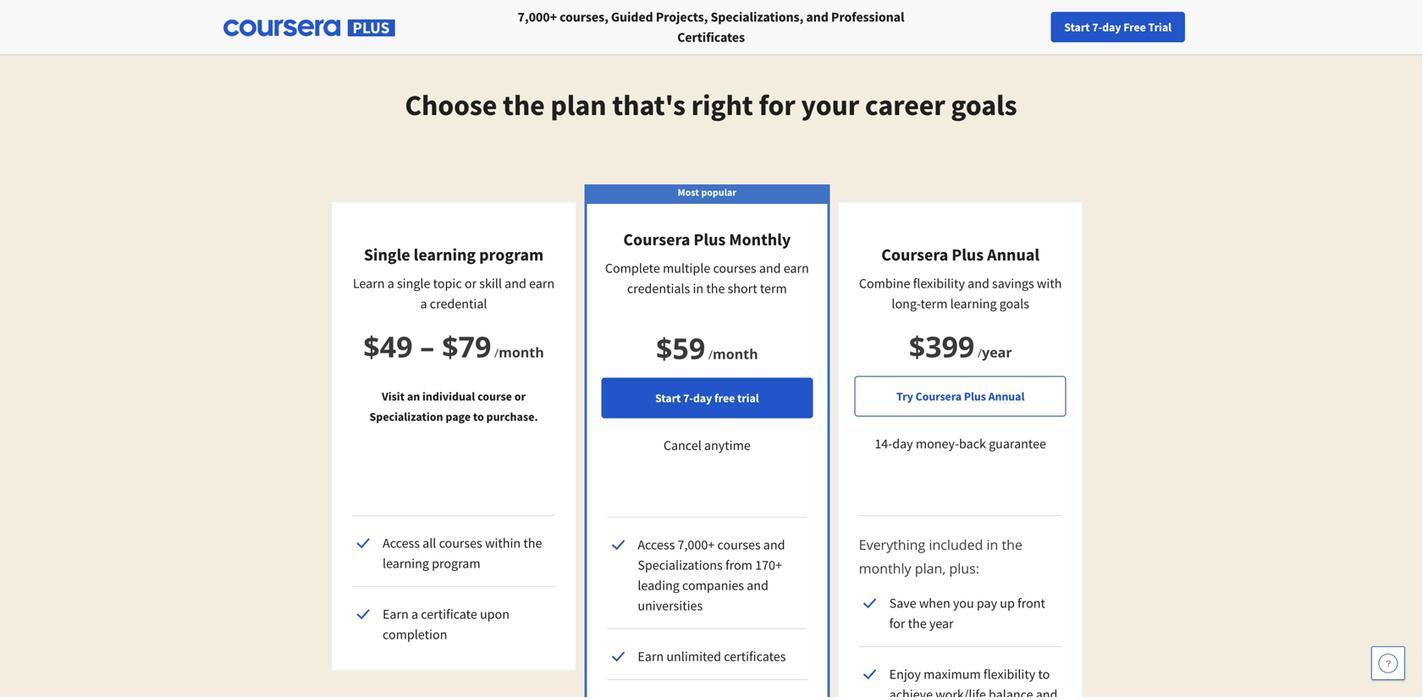 Task type: locate. For each thing, give the bounding box(es) containing it.
1 horizontal spatial your
[[1086, 19, 1108, 35]]

7- left free
[[683, 391, 693, 406]]

courses right all
[[439, 535, 482, 552]]

courses up from
[[718, 537, 761, 554]]

or
[[465, 275, 477, 292], [515, 389, 526, 404]]

1 vertical spatial 7-
[[683, 391, 693, 406]]

earn
[[784, 260, 809, 277], [529, 275, 555, 292]]

1 horizontal spatial month
[[713, 345, 758, 363]]

0 horizontal spatial term
[[760, 280, 787, 297]]

0 vertical spatial earn
[[383, 606, 409, 623]]

2 horizontal spatial /
[[978, 345, 982, 361]]

in
[[693, 280, 704, 297], [987, 536, 999, 554]]

earn right skill
[[529, 275, 555, 292]]

1 vertical spatial flexibility
[[984, 666, 1036, 683]]

0 horizontal spatial year
[[930, 616, 954, 633]]

specialization
[[370, 409, 443, 425]]

the left short
[[707, 280, 725, 297]]

complete
[[605, 260, 660, 277]]

0 horizontal spatial access
[[383, 535, 420, 552]]

1 horizontal spatial for
[[890, 616, 906, 633]]

in right included in the right bottom of the page
[[987, 536, 999, 554]]

access up specializations
[[638, 537, 675, 554]]

1 vertical spatial to
[[1039, 666, 1050, 683]]

1 vertical spatial in
[[987, 536, 999, 554]]

choose the plan that's right for your career goals
[[405, 87, 1018, 123]]

access
[[383, 535, 420, 552], [638, 537, 675, 554]]

earn up completion
[[383, 606, 409, 623]]

1 horizontal spatial access
[[638, 537, 675, 554]]

1 vertical spatial your
[[801, 87, 860, 123]]

long-
[[892, 296, 921, 312]]

7- left new
[[1093, 19, 1103, 35]]

a up completion
[[412, 606, 418, 623]]

1 vertical spatial annual
[[989, 389, 1025, 404]]

1 vertical spatial day
[[693, 391, 712, 406]]

/ for $399
[[978, 345, 982, 361]]

for right right
[[759, 87, 796, 123]]

start 7-day free trial button
[[601, 378, 813, 419]]

1 vertical spatial 7,000+
[[678, 537, 715, 554]]

0 horizontal spatial 7,000+
[[518, 8, 557, 25]]

year down when
[[930, 616, 954, 633]]

year
[[982, 343, 1012, 362], [930, 616, 954, 633]]

0 horizontal spatial for
[[759, 87, 796, 123]]

skill
[[479, 275, 502, 292]]

anytime
[[704, 437, 751, 454]]

annual up guarantee
[[989, 389, 1025, 404]]

program inside access all courses within the learning program
[[432, 555, 481, 572]]

0 horizontal spatial flexibility
[[913, 275, 965, 292]]

term
[[760, 280, 787, 297], [921, 296, 948, 312]]

1 horizontal spatial /
[[709, 347, 713, 363]]

start 7-day free trial
[[1065, 19, 1172, 35]]

0 horizontal spatial to
[[473, 409, 484, 425]]

courses inside access 7,000+ courses and specializations from 170+ leading companies and universities
[[718, 537, 761, 554]]

/ right $399
[[978, 345, 982, 361]]

0 horizontal spatial start
[[655, 391, 681, 406]]

program up skill
[[479, 244, 544, 265]]

7- for free
[[1093, 19, 1103, 35]]

1 horizontal spatial a
[[412, 606, 418, 623]]

–
[[420, 327, 435, 366]]

certificates
[[677, 29, 745, 46]]

0 vertical spatial a
[[388, 275, 394, 292]]

earn left unlimited
[[638, 649, 664, 666]]

0 horizontal spatial earn
[[383, 606, 409, 623]]

plus inside button
[[964, 389, 986, 404]]

complete multiple courses and earn credentials in the short term
[[605, 260, 809, 297]]

or up purchase.
[[515, 389, 526, 404]]

for down save
[[890, 616, 906, 633]]

learning inside access all courses within the learning program
[[383, 555, 429, 572]]

plus for $399
[[952, 244, 984, 265]]

courses up short
[[713, 260, 757, 277]]

0 vertical spatial 7,000+
[[518, 8, 557, 25]]

all
[[423, 535, 436, 552]]

the
[[503, 87, 545, 123], [707, 280, 725, 297], [524, 535, 542, 552], [1002, 536, 1023, 554], [908, 616, 927, 633]]

0 vertical spatial in
[[693, 280, 704, 297]]

1 vertical spatial or
[[515, 389, 526, 404]]

projects,
[[656, 8, 708, 25]]

year inside save  when you pay up front for the year
[[930, 616, 954, 633]]

coursera for $59
[[624, 229, 690, 250]]

completion
[[383, 627, 447, 644]]

1 horizontal spatial start
[[1065, 19, 1090, 35]]

visit an individual course or specialization page to purchase.
[[370, 389, 538, 425]]

coursera
[[624, 229, 690, 250], [882, 244, 949, 265], [916, 389, 962, 404]]

2 horizontal spatial a
[[420, 296, 427, 312]]

front
[[1018, 595, 1046, 612]]

goals down savings
[[1000, 296, 1030, 312]]

7,000+ inside 7,000+ courses, guided projects, specializations, and professional certificates
[[518, 8, 557, 25]]

a down single in the left top of the page
[[420, 296, 427, 312]]

goals
[[951, 87, 1018, 123], [1000, 296, 1030, 312]]

learning down savings
[[951, 296, 997, 312]]

0 horizontal spatial month
[[499, 343, 544, 362]]

170+
[[755, 557, 782, 574]]

career
[[1135, 19, 1168, 35]]

short
[[728, 280, 758, 297]]

within
[[485, 535, 521, 552]]

a for single
[[388, 275, 394, 292]]

program down all
[[432, 555, 481, 572]]

/ inside the $59 / month
[[709, 347, 713, 363]]

plus up 'back'
[[964, 389, 986, 404]]

/ right $59
[[709, 347, 713, 363]]

0 horizontal spatial day
[[693, 391, 712, 406]]

plus:
[[950, 560, 980, 578]]

None search field
[[233, 11, 639, 44]]

plus up multiple at the left of page
[[694, 229, 726, 250]]

1 horizontal spatial earn
[[638, 649, 664, 666]]

work/life
[[936, 687, 986, 698]]

1 horizontal spatial or
[[515, 389, 526, 404]]

flexibility down coursera plus annual
[[913, 275, 965, 292]]

earn inside complete multiple courses and earn credentials in the short term
[[784, 260, 809, 277]]

and down the monthly
[[759, 260, 781, 277]]

0 vertical spatial to
[[473, 409, 484, 425]]

month up course
[[499, 343, 544, 362]]

0 horizontal spatial or
[[465, 275, 477, 292]]

and
[[806, 8, 829, 25], [759, 260, 781, 277], [505, 275, 527, 292], [968, 275, 990, 292], [764, 537, 785, 554], [747, 578, 769, 594]]

7,000+ up specializations
[[678, 537, 715, 554]]

the inside save  when you pay up front for the year
[[908, 616, 927, 633]]

annual
[[987, 244, 1040, 265], [989, 389, 1025, 404]]

a right learn
[[388, 275, 394, 292]]

single
[[364, 244, 410, 265]]

$59 / month
[[656, 329, 758, 368]]

save
[[890, 595, 917, 612]]

0 vertical spatial for
[[759, 87, 796, 123]]

and down coursera plus annual
[[968, 275, 990, 292]]

and left the professional
[[806, 8, 829, 25]]

learning down all
[[383, 555, 429, 572]]

7,000+ left courses,
[[518, 8, 557, 25]]

0 vertical spatial goals
[[951, 87, 1018, 123]]

0 horizontal spatial in
[[693, 280, 704, 297]]

2 horizontal spatial day
[[1103, 19, 1122, 35]]

coursera for $399
[[882, 244, 949, 265]]

term up $399
[[921, 296, 948, 312]]

pay
[[977, 595, 998, 612]]

0 horizontal spatial earn
[[529, 275, 555, 292]]

0 vertical spatial 7-
[[1093, 19, 1103, 35]]

courses
[[713, 260, 757, 277], [439, 535, 482, 552], [718, 537, 761, 554]]

$399 / year
[[909, 327, 1012, 366]]

the right included in the right bottom of the page
[[1002, 536, 1023, 554]]

1 horizontal spatial in
[[987, 536, 999, 554]]

annual inside button
[[989, 389, 1025, 404]]

goals inside combine flexibility and savings with long-term learning goals
[[1000, 296, 1030, 312]]

month up free
[[713, 345, 758, 363]]

1 horizontal spatial earn
[[784, 260, 809, 277]]

to down front
[[1039, 666, 1050, 683]]

coursera inside the try coursera plus annual button
[[916, 389, 962, 404]]

1 horizontal spatial term
[[921, 296, 948, 312]]

or inside learn a single topic or skill and earn a credential
[[465, 275, 477, 292]]

a for certificate
[[412, 606, 418, 623]]

free
[[1124, 19, 1146, 35]]

earn inside earn a certificate upon completion
[[383, 606, 409, 623]]

0 horizontal spatial your
[[801, 87, 860, 123]]

program
[[479, 244, 544, 265], [432, 555, 481, 572]]

when
[[919, 595, 951, 612]]

1 horizontal spatial 7,000+
[[678, 537, 715, 554]]

0 horizontal spatial a
[[388, 275, 394, 292]]

0 horizontal spatial /
[[495, 345, 499, 361]]

flexibility up balance
[[984, 666, 1036, 683]]

1 vertical spatial learning
[[951, 296, 997, 312]]

2 vertical spatial day
[[893, 436, 913, 453]]

1 vertical spatial program
[[432, 555, 481, 572]]

in down multiple at the left of page
[[693, 280, 704, 297]]

cancel anytime
[[664, 437, 751, 454]]

0 vertical spatial day
[[1103, 19, 1122, 35]]

help center image
[[1379, 654, 1399, 674]]

1 vertical spatial for
[[890, 616, 906, 633]]

to inside the enjoy maximum flexibility to achieve work/life balance an
[[1039, 666, 1050, 683]]

2 vertical spatial learning
[[383, 555, 429, 572]]

cancel
[[664, 437, 702, 454]]

coursera up complete
[[624, 229, 690, 250]]

for
[[759, 87, 796, 123], [890, 616, 906, 633]]

coursera right try
[[916, 389, 962, 404]]

a inside earn a certificate upon completion
[[412, 606, 418, 623]]

coursera plus monthly
[[624, 229, 791, 250]]

courses inside access all courses within the learning program
[[439, 535, 482, 552]]

1 horizontal spatial to
[[1039, 666, 1050, 683]]

access left all
[[383, 535, 420, 552]]

2 vertical spatial a
[[412, 606, 418, 623]]

guided
[[611, 8, 653, 25]]

annual up savings
[[987, 244, 1040, 265]]

1 vertical spatial earn
[[638, 649, 664, 666]]

the right within
[[524, 535, 542, 552]]

and down 170+
[[747, 578, 769, 594]]

1 vertical spatial year
[[930, 616, 954, 633]]

the down save
[[908, 616, 927, 633]]

earn for $49
[[383, 606, 409, 623]]

learning up topic
[[414, 244, 476, 265]]

$49 – $79 / month
[[363, 327, 544, 366]]

month
[[499, 343, 544, 362], [713, 345, 758, 363]]

1 horizontal spatial 7-
[[1093, 19, 1103, 35]]

1 horizontal spatial flexibility
[[984, 666, 1036, 683]]

to
[[473, 409, 484, 425], [1039, 666, 1050, 683]]

for inside save  when you pay up front for the year
[[890, 616, 906, 633]]

year right $399
[[982, 343, 1012, 362]]

up
[[1000, 595, 1015, 612]]

coursera up the combine
[[882, 244, 949, 265]]

learn a single topic or skill and earn a credential
[[353, 275, 555, 312]]

term inside complete multiple courses and earn credentials in the short term
[[760, 280, 787, 297]]

7-
[[1093, 19, 1103, 35], [683, 391, 693, 406]]

1 vertical spatial goals
[[1000, 296, 1030, 312]]

the inside access all courses within the learning program
[[524, 535, 542, 552]]

start
[[1065, 19, 1090, 35], [655, 391, 681, 406]]

earn down the monthly
[[784, 260, 809, 277]]

term right short
[[760, 280, 787, 297]]

0 vertical spatial or
[[465, 275, 477, 292]]

upon
[[480, 606, 510, 623]]

7,000+ inside access 7,000+ courses and specializations from 170+ leading companies and universities
[[678, 537, 715, 554]]

or left skill
[[465, 275, 477, 292]]

goals right career
[[951, 87, 1018, 123]]

month inside the $59 / month
[[713, 345, 758, 363]]

day
[[1103, 19, 1122, 35], [693, 391, 712, 406], [893, 436, 913, 453]]

enjoy maximum flexibility to achieve work/life balance an
[[890, 666, 1058, 698]]

start for start 7-day free trial
[[1065, 19, 1090, 35]]

0 vertical spatial year
[[982, 343, 1012, 362]]

topic
[[433, 275, 462, 292]]

a
[[388, 275, 394, 292], [420, 296, 427, 312], [412, 606, 418, 623]]

/ inside "$399 / year"
[[978, 345, 982, 361]]

month inside $49 – $79 / month
[[499, 343, 544, 362]]

0 vertical spatial learning
[[414, 244, 476, 265]]

0 vertical spatial flexibility
[[913, 275, 965, 292]]

coursera plus annual
[[882, 244, 1040, 265]]

/ inside $49 – $79 / month
[[495, 345, 499, 361]]

or inside the visit an individual course or specialization page to purchase.
[[515, 389, 526, 404]]

0 vertical spatial your
[[1086, 19, 1108, 35]]

access inside access 7,000+ courses and specializations from 170+ leading companies and universities
[[638, 537, 675, 554]]

access inside access all courses within the learning program
[[383, 535, 420, 552]]

and right skill
[[505, 275, 527, 292]]

credential
[[430, 296, 487, 312]]

to right page
[[473, 409, 484, 425]]

plus up combine flexibility and savings with long-term learning goals
[[952, 244, 984, 265]]

0 horizontal spatial 7-
[[683, 391, 693, 406]]

start for start 7-day free trial
[[655, 391, 681, 406]]

0 vertical spatial start
[[1065, 19, 1090, 35]]

monthly
[[859, 560, 912, 578]]

your right find
[[1086, 19, 1108, 35]]

courses inside complete multiple courses and earn credentials in the short term
[[713, 260, 757, 277]]

flexibility
[[913, 275, 965, 292], [984, 666, 1036, 683]]

plus for $59
[[694, 229, 726, 250]]

/ right $79
[[495, 345, 499, 361]]

1 horizontal spatial year
[[982, 343, 1012, 362]]

plus
[[694, 229, 726, 250], [952, 244, 984, 265], [964, 389, 986, 404]]

your left career
[[801, 87, 860, 123]]

earn inside learn a single topic or skill and earn a credential
[[529, 275, 555, 292]]

trial
[[1149, 19, 1172, 35]]

1 vertical spatial start
[[655, 391, 681, 406]]

leading
[[638, 578, 680, 594]]

goals for career
[[951, 87, 1018, 123]]



Task type: vqa. For each thing, say whether or not it's contained in the screenshot.
more to the left
no



Task type: describe. For each thing, give the bounding box(es) containing it.
or for topic
[[465, 275, 477, 292]]

choose
[[405, 87, 497, 123]]

credentials
[[627, 280, 690, 297]]

new
[[1111, 19, 1133, 35]]

trial
[[737, 391, 759, 406]]

and inside combine flexibility and savings with long-term learning goals
[[968, 275, 990, 292]]

and up 170+
[[764, 537, 785, 554]]

courses for 7,000+
[[718, 537, 761, 554]]

specializations
[[638, 557, 723, 574]]

find
[[1062, 19, 1083, 35]]

day for free
[[693, 391, 712, 406]]

companies
[[683, 578, 744, 594]]

with
[[1037, 275, 1062, 292]]

access 7,000+ courses and specializations from 170+ leading companies and universities
[[638, 537, 785, 615]]

and inside complete multiple courses and earn credentials in the short term
[[759, 260, 781, 277]]

courses for all
[[439, 535, 482, 552]]

learning inside combine flexibility and savings with long-term learning goals
[[951, 296, 997, 312]]

access all courses within the learning program
[[383, 535, 542, 572]]

course
[[478, 389, 512, 404]]

back
[[959, 436, 986, 453]]

14-
[[875, 436, 893, 453]]

earn unlimited certificates
[[638, 649, 786, 666]]

unlimited
[[667, 649, 721, 666]]

and inside learn a single topic or skill and earn a credential
[[505, 275, 527, 292]]

/ for $59
[[709, 347, 713, 363]]

the left plan
[[503, 87, 545, 123]]

find your new career link
[[1053, 17, 1176, 38]]

everything
[[859, 536, 926, 554]]

that's
[[612, 87, 686, 123]]

start 7-day free trial
[[655, 391, 759, 406]]

single
[[397, 275, 431, 292]]

$49
[[363, 327, 413, 366]]

enjoy
[[890, 666, 921, 683]]

professional
[[831, 8, 905, 25]]

7,000+ courses, guided projects, specializations, and professional certificates
[[518, 8, 905, 46]]

free
[[715, 391, 735, 406]]

achieve
[[890, 687, 933, 698]]

an
[[407, 389, 420, 404]]

earn a certificate upon completion
[[383, 606, 510, 644]]

save  when you pay up front for the year
[[890, 595, 1046, 633]]

to inside the visit an individual course or specialization page to purchase.
[[473, 409, 484, 425]]

the inside complete multiple courses and earn credentials in the short term
[[707, 280, 725, 297]]

earn for $59
[[638, 649, 664, 666]]

flexibility inside combine flexibility and savings with long-term learning goals
[[913, 275, 965, 292]]

access for access all courses within the learning program
[[383, 535, 420, 552]]

1 horizontal spatial day
[[893, 436, 913, 453]]

certificates
[[724, 649, 786, 666]]

single learning program
[[364, 244, 544, 265]]

day for free
[[1103, 19, 1122, 35]]

try coursera plus annual button
[[855, 376, 1067, 417]]

plan
[[551, 87, 607, 123]]

individual
[[423, 389, 475, 404]]

money-
[[916, 436, 959, 453]]

universities
[[638, 598, 703, 615]]

courses for multiple
[[713, 260, 757, 277]]

try coursera plus annual
[[897, 389, 1025, 404]]

or for course
[[515, 389, 526, 404]]

savings
[[992, 275, 1035, 292]]

and inside 7,000+ courses, guided projects, specializations, and professional certificates
[[806, 8, 829, 25]]

$59
[[656, 329, 706, 368]]

guarantee
[[989, 436, 1047, 453]]

$399
[[909, 327, 975, 366]]

balance
[[989, 687, 1034, 698]]

0 vertical spatial program
[[479, 244, 544, 265]]

goals for learning
[[1000, 296, 1030, 312]]

the inside the everything included in the monthly plan, plus:
[[1002, 536, 1023, 554]]

everything included in the monthly plan, plus:
[[859, 536, 1023, 578]]

you
[[953, 595, 974, 612]]

7- for free
[[683, 391, 693, 406]]

courses,
[[560, 8, 609, 25]]

included
[[929, 536, 983, 554]]

in inside complete multiple courses and earn credentials in the short term
[[693, 280, 704, 297]]

start 7-day free trial button
[[1051, 12, 1185, 42]]

maximum
[[924, 666, 981, 683]]

$79
[[442, 327, 491, 366]]

coursera plus image
[[224, 20, 395, 37]]

visit
[[382, 389, 405, 404]]

combine flexibility and savings with long-term learning goals
[[859, 275, 1062, 312]]

flexibility inside the enjoy maximum flexibility to achieve work/life balance an
[[984, 666, 1036, 683]]

most
[[678, 186, 699, 199]]

term inside combine flexibility and savings with long-term learning goals
[[921, 296, 948, 312]]

monthly
[[729, 229, 791, 250]]

0 vertical spatial annual
[[987, 244, 1040, 265]]

try
[[897, 389, 914, 404]]

purchase.
[[487, 409, 538, 425]]

find your new career
[[1062, 19, 1168, 35]]

specializations,
[[711, 8, 804, 25]]

access for access 7,000+ courses and specializations from 170+ leading companies and universities
[[638, 537, 675, 554]]

right
[[692, 87, 753, 123]]

your inside find your new career link
[[1086, 19, 1108, 35]]

combine
[[859, 275, 911, 292]]

certificate
[[421, 606, 477, 623]]

plan,
[[915, 560, 946, 578]]

from
[[726, 557, 753, 574]]

1 vertical spatial a
[[420, 296, 427, 312]]

in inside the everything included in the monthly plan, plus:
[[987, 536, 999, 554]]

year inside "$399 / year"
[[982, 343, 1012, 362]]

most popular
[[678, 186, 737, 199]]

career
[[865, 87, 946, 123]]

14-day money-back guarantee
[[875, 436, 1047, 453]]



